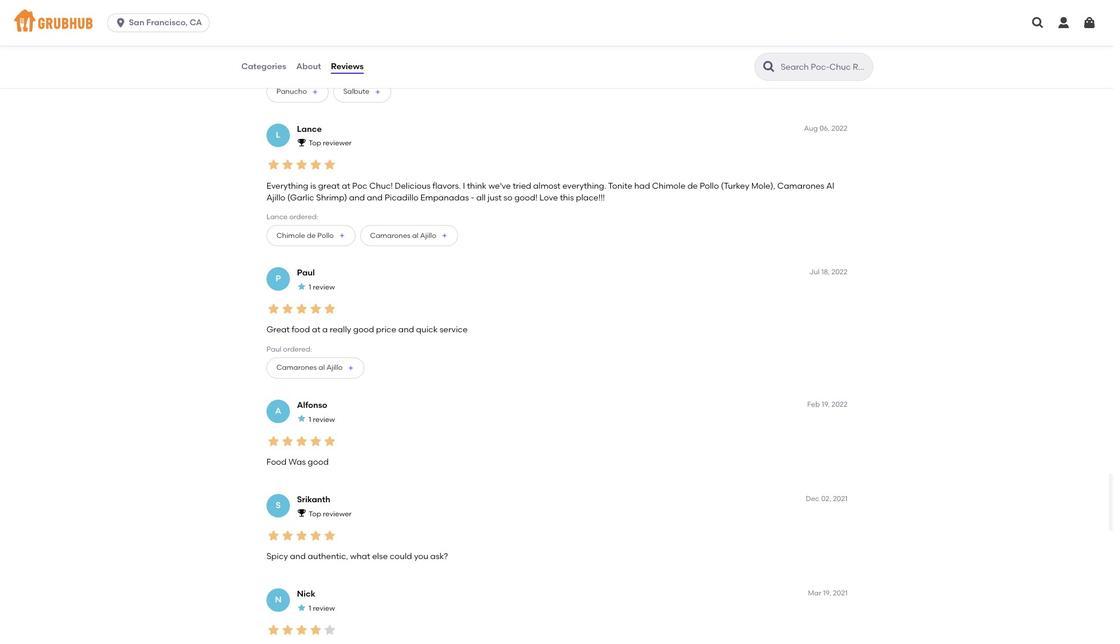 Task type: vqa. For each thing, say whether or not it's contained in the screenshot.
Hecho En Mexico's Saved restaurant button
no



Task type: locate. For each thing, give the bounding box(es) containing it.
top reviewer down srikanth
[[309, 510, 352, 518]]

top reviewer up "great"
[[309, 139, 352, 147]]

2022 right 18,
[[832, 268, 848, 276]]

1 vertical spatial good
[[308, 457, 329, 467]]

ajillo down empanadas
[[420, 232, 437, 240]]

1 vertical spatial at
[[312, 325, 321, 335]]

at left poc
[[342, 181, 351, 191]]

review down nick
[[313, 604, 335, 613]]

2 vertical spatial review
[[313, 604, 335, 613]]

1 horizontal spatial lance
[[297, 124, 322, 134]]

camarones inside everything is great at poc chuc!  delicious flavors.  i think we've tried almost everything.  tonite had chimole de pollo (turkey mole), camarones al ajillo (garlic shrimp) and and picadillo empanadas - all just so good!  love this place!!!
[[778, 181, 825, 191]]

lance right the l
[[297, 124, 322, 134]]

great
[[267, 49, 290, 59], [267, 325, 290, 335]]

plus icon image right salbute
[[374, 88, 381, 95]]

and down chuc!
[[367, 193, 383, 203]]

0 vertical spatial de
[[688, 181, 698, 191]]

good left "price"
[[353, 325, 374, 335]]

1 horizontal spatial ajillo
[[327, 364, 343, 372]]

0 horizontal spatial at
[[312, 325, 321, 335]]

0 vertical spatial al
[[412, 232, 419, 240]]

and right spicy
[[290, 552, 306, 562]]

jul 18, 2022
[[810, 268, 848, 276]]

0 horizontal spatial chimole
[[277, 232, 305, 240]]

p
[[276, 274, 281, 284]]

0 vertical spatial great
[[267, 49, 290, 59]]

really
[[330, 325, 351, 335]]

camarones down paul ordered:
[[277, 364, 317, 372]]

2021 for srikanth
[[834, 495, 848, 503]]

svg image
[[1032, 16, 1046, 30], [1057, 16, 1072, 30], [1083, 16, 1097, 30], [115, 17, 127, 29]]

great for great food at a really good price and quick service
[[267, 325, 290, 335]]

0 vertical spatial 2021
[[834, 495, 848, 503]]

al down a on the left bottom of page
[[319, 364, 325, 372]]

al
[[412, 232, 419, 240], [319, 364, 325, 372]]

2 1 review from the top
[[309, 415, 335, 424]]

1 vertical spatial top
[[309, 510, 321, 518]]

1 vertical spatial trophy icon image
[[297, 508, 307, 518]]

0 vertical spatial review
[[313, 283, 335, 291]]

reviewer for srikanth
[[323, 510, 352, 518]]

ordered: for food
[[283, 345, 312, 353]]

1 vertical spatial camarones al ajillo button
[[267, 358, 365, 379]]

1 horizontal spatial camarones
[[370, 232, 411, 240]]

review up a on the left bottom of page
[[313, 283, 335, 291]]

reviewer for lance
[[323, 139, 352, 147]]

ordered: up panucho 'button'
[[285, 69, 314, 77]]

1 vertical spatial great
[[267, 325, 290, 335]]

good right was
[[308, 457, 329, 467]]

1 review for paul
[[309, 283, 335, 291]]

almost
[[534, 181, 561, 191]]

1 vertical spatial paul
[[267, 345, 282, 353]]

19, right mar
[[824, 589, 832, 598]]

0 horizontal spatial al
[[319, 364, 325, 372]]

1 horizontal spatial pollo
[[700, 181, 719, 191]]

1 1 review from the top
[[309, 283, 335, 291]]

ajillo
[[267, 193, 286, 203], [420, 232, 437, 240], [327, 364, 343, 372]]

chimole
[[653, 181, 686, 191], [277, 232, 305, 240]]

1 vertical spatial 2022
[[832, 268, 848, 276]]

2021 right 02,
[[834, 495, 848, 503]]

ajillo down really
[[327, 364, 343, 372]]

1 review for alfonso
[[309, 415, 335, 424]]

trophy icon image down srikanth
[[297, 508, 307, 518]]

camarones al ajillo down picadillo
[[370, 232, 437, 240]]

review down alfonso at the left bottom of the page
[[313, 415, 335, 424]]

0 horizontal spatial de
[[307, 232, 316, 240]]

2 vertical spatial ordered:
[[283, 345, 312, 353]]

camarones al ajillo button down paul ordered:
[[267, 358, 365, 379]]

camarones for the topmost camarones al ajillo button
[[370, 232, 411, 240]]

lance
[[297, 124, 322, 134], [267, 213, 288, 221]]

0 vertical spatial top
[[309, 139, 321, 147]]

0 vertical spatial paul
[[297, 268, 315, 278]]

2 top reviewer from the top
[[309, 510, 352, 518]]

2 2021 from the top
[[834, 589, 848, 598]]

0 horizontal spatial ajillo
[[267, 193, 286, 203]]

18,
[[822, 268, 830, 276]]

1 vertical spatial top reviewer
[[309, 510, 352, 518]]

everything.
[[563, 181, 607, 191]]

plus icon image for salbute button
[[374, 88, 381, 95]]

19,
[[822, 400, 830, 409], [824, 589, 832, 598]]

plus icon image for chimole de pollo button
[[339, 232, 346, 239]]

service
[[440, 325, 468, 335]]

srikanth
[[297, 495, 331, 505]]

1 2022 from the top
[[832, 124, 848, 132]]

3 1 from the top
[[309, 604, 311, 613]]

1 review up a on the left bottom of page
[[309, 283, 335, 291]]

camarones al ajillo button down picadillo
[[360, 225, 458, 246]]

paul for paul
[[297, 268, 315, 278]]

1 vertical spatial 2021
[[834, 589, 848, 598]]

0 vertical spatial 1
[[309, 283, 311, 291]]

2 trophy icon image from the top
[[297, 508, 307, 518]]

pollo inside button
[[318, 232, 334, 240]]

3 1 review from the top
[[309, 604, 335, 613]]

spicy and authentic, what else could you ask?
[[267, 552, 448, 562]]

food
[[292, 325, 310, 335]]

trophy icon image right the l
[[297, 138, 307, 147]]

camarones for camarones al ajillo button to the bottom
[[277, 364, 317, 372]]

2 review from the top
[[313, 415, 335, 424]]

1 horizontal spatial camarones al ajillo
[[370, 232, 437, 240]]

2021
[[834, 495, 848, 503], [834, 589, 848, 598]]

2021 right mar
[[834, 589, 848, 598]]

great
[[318, 181, 340, 191]]

1 review
[[309, 283, 335, 291], [309, 415, 335, 424], [309, 604, 335, 613]]

de down lance ordered:
[[307, 232, 316, 240]]

camarones al ajillo
[[370, 232, 437, 240], [277, 364, 343, 372]]

1 reviewer from the top
[[323, 139, 352, 147]]

reviewer down srikanth
[[323, 510, 352, 518]]

top for lance
[[309, 139, 321, 147]]

2022 right 06,
[[832, 124, 848, 132]]

0 vertical spatial good
[[353, 325, 374, 335]]

2 top from the top
[[309, 510, 321, 518]]

food was good
[[267, 457, 329, 467]]

delicious
[[395, 181, 431, 191]]

0 vertical spatial top reviewer
[[309, 139, 352, 147]]

plus icon image inside panucho 'button'
[[312, 88, 319, 95]]

san francisco, ca button
[[107, 13, 215, 32]]

2 vertical spatial 1 review
[[309, 604, 335, 613]]

good
[[353, 325, 374, 335], [308, 457, 329, 467]]

1 horizontal spatial at
[[342, 181, 351, 191]]

0 vertical spatial ordered:
[[285, 69, 314, 77]]

pollo down lance ordered:
[[318, 232, 334, 240]]

2 vertical spatial 1
[[309, 604, 311, 613]]

reviewer up "great"
[[323, 139, 352, 147]]

great up paul ordered:
[[267, 325, 290, 335]]

and
[[349, 193, 365, 203], [367, 193, 383, 203], [399, 325, 414, 335], [290, 552, 306, 562]]

0 vertical spatial lance
[[297, 124, 322, 134]]

1 trophy icon image from the top
[[297, 138, 307, 147]]

plus icon image
[[312, 88, 319, 95], [374, 88, 381, 95], [339, 232, 346, 239], [441, 232, 448, 239], [348, 365, 355, 372]]

2 reviewer from the top
[[323, 510, 352, 518]]

about
[[296, 61, 321, 71]]

2 great from the top
[[267, 325, 290, 335]]

mar
[[809, 589, 822, 598]]

1
[[309, 283, 311, 291], [309, 415, 311, 424], [309, 604, 311, 613]]

2 vertical spatial 2022
[[832, 400, 848, 409]]

0 vertical spatial reviewer
[[323, 139, 352, 147]]

2 1 from the top
[[309, 415, 311, 424]]

top for srikanth
[[309, 510, 321, 518]]

review for alfonso
[[313, 415, 335, 424]]

2 horizontal spatial camarones
[[778, 181, 825, 191]]

chimole right had
[[653, 181, 686, 191]]

1 vertical spatial al
[[319, 364, 325, 372]]

lance down (garlic
[[267, 213, 288, 221]]

0 vertical spatial camarones al ajillo
[[370, 232, 437, 240]]

chimole down lance ordered:
[[277, 232, 305, 240]]

1 horizontal spatial chimole
[[653, 181, 686, 191]]

1 great from the top
[[267, 49, 290, 59]]

search icon image
[[763, 60, 777, 74]]

0 horizontal spatial lance
[[267, 213, 288, 221]]

2022 for think
[[832, 124, 848, 132]]

de left (turkey
[[688, 181, 698, 191]]

2 vertical spatial camarones
[[277, 364, 317, 372]]

de
[[688, 181, 698, 191], [307, 232, 316, 240]]

0 vertical spatial at
[[342, 181, 351, 191]]

spicy
[[267, 552, 288, 562]]

feb 19, 2022
[[808, 400, 848, 409]]

top reviewer for lance
[[309, 139, 352, 147]]

this
[[560, 193, 574, 203]]

1 vertical spatial review
[[313, 415, 335, 424]]

0 vertical spatial ajillo
[[267, 193, 286, 203]]

1 review down alfonso at the left bottom of the page
[[309, 415, 335, 424]]

categories
[[242, 61, 286, 71]]

1 vertical spatial 1 review
[[309, 415, 335, 424]]

paul ordered:
[[267, 345, 312, 353]]

1 vertical spatial de
[[307, 232, 316, 240]]

camarones
[[778, 181, 825, 191], [370, 232, 411, 240], [277, 364, 317, 372]]

authentic,
[[308, 552, 348, 562]]

19, for nick
[[824, 589, 832, 598]]

1 horizontal spatial paul
[[297, 268, 315, 278]]

ajillo for camarones al ajillo button to the bottom
[[327, 364, 343, 372]]

tried
[[513, 181, 532, 191]]

2 vertical spatial ajillo
[[327, 364, 343, 372]]

top reviewer
[[309, 139, 352, 147], [309, 510, 352, 518]]

al for camarones al ajillo button to the bottom plus icon
[[319, 364, 325, 372]]

reviews button
[[331, 46, 364, 88]]

2022 right feb
[[832, 400, 848, 409]]

pollo
[[700, 181, 719, 191], [318, 232, 334, 240]]

trophy icon image
[[297, 138, 307, 147], [297, 508, 307, 518]]

top down srikanth
[[309, 510, 321, 518]]

al for plus icon for the topmost camarones al ajillo button
[[412, 232, 419, 240]]

0 horizontal spatial camarones
[[277, 364, 317, 372]]

ordered: for is
[[290, 213, 318, 221]]

1 vertical spatial 19,
[[824, 589, 832, 598]]

1 for paul
[[309, 283, 311, 291]]

1 1 from the top
[[309, 283, 311, 291]]

1 review from the top
[[313, 283, 335, 291]]

camarones al ajillo button
[[360, 225, 458, 246], [267, 358, 365, 379]]

0 vertical spatial pollo
[[700, 181, 719, 191]]

1 down alfonso at the left bottom of the page
[[309, 415, 311, 424]]

1 vertical spatial 1
[[309, 415, 311, 424]]

1 review for nick
[[309, 604, 335, 613]]

great up categories at the top of page
[[267, 49, 290, 59]]

plus icon image down really
[[348, 365, 355, 372]]

i
[[463, 181, 465, 191]]

2 horizontal spatial ajillo
[[420, 232, 437, 240]]

0 vertical spatial 2022
[[832, 124, 848, 132]]

1 top from the top
[[309, 139, 321, 147]]

camarones al ajillo for the topmost camarones al ajillo button
[[370, 232, 437, 240]]

love
[[540, 193, 558, 203]]

shrimp)
[[316, 193, 347, 203]]

1 vertical spatial chimole
[[277, 232, 305, 240]]

chimole de pollo
[[277, 232, 334, 240]]

19, right feb
[[822, 400, 830, 409]]

top reviewer for srikanth
[[309, 510, 352, 518]]

al down picadillo
[[412, 232, 419, 240]]

star icon image
[[267, 26, 281, 40], [281, 26, 295, 40], [295, 26, 309, 40], [309, 26, 323, 40], [323, 26, 337, 40], [267, 158, 281, 172], [281, 158, 295, 172], [295, 158, 309, 172], [309, 158, 323, 172], [323, 158, 337, 172], [297, 282, 307, 291], [267, 302, 281, 316], [281, 302, 295, 316], [295, 302, 309, 316], [309, 302, 323, 316], [323, 302, 337, 316], [297, 414, 307, 423], [267, 434, 281, 448], [281, 434, 295, 448], [295, 434, 309, 448], [309, 434, 323, 448], [323, 434, 337, 448], [267, 529, 281, 543], [281, 529, 295, 543], [295, 529, 309, 543], [309, 529, 323, 543], [323, 529, 337, 543], [297, 603, 307, 612], [267, 623, 281, 637], [281, 623, 295, 637], [295, 623, 309, 637], [309, 623, 323, 637], [323, 623, 337, 637]]

plus icon image inside chimole de pollo button
[[339, 232, 346, 239]]

plus icon image right panucho
[[312, 88, 319, 95]]

1 top reviewer from the top
[[309, 139, 352, 147]]

0 vertical spatial chimole
[[653, 181, 686, 191]]

pollo inside everything is great at poc chuc!  delicious flavors.  i think we've tried almost everything.  tonite had chimole de pollo (turkey mole), camarones al ajillo (garlic shrimp) and and picadillo empanadas - all just so good!  love this place!!!
[[700, 181, 719, 191]]

l
[[276, 130, 281, 140]]

1 vertical spatial camarones
[[370, 232, 411, 240]]

1 horizontal spatial al
[[412, 232, 419, 240]]

reviewer
[[323, 139, 352, 147], [323, 510, 352, 518]]

0 horizontal spatial good
[[308, 457, 329, 467]]

1 vertical spatial pollo
[[318, 232, 334, 240]]

ordered: up chimole de pollo
[[290, 213, 318, 221]]

0 horizontal spatial paul
[[267, 345, 282, 353]]

at left a on the left bottom of page
[[312, 325, 321, 335]]

top right the l
[[309, 139, 321, 147]]

1 review down nick
[[309, 604, 335, 613]]

1 vertical spatial ordered:
[[290, 213, 318, 221]]

ordered:
[[285, 69, 314, 77], [290, 213, 318, 221], [283, 345, 312, 353]]

1 vertical spatial ajillo
[[420, 232, 437, 240]]

review
[[313, 283, 335, 291], [313, 415, 335, 424], [313, 604, 335, 613]]

0 horizontal spatial camarones al ajillo
[[277, 364, 343, 372]]

ordered: down food
[[283, 345, 312, 353]]

svg image inside san francisco, ca button
[[115, 17, 127, 29]]

1 down nick
[[309, 604, 311, 613]]

2 2022 from the top
[[832, 268, 848, 276]]

1 2021 from the top
[[834, 495, 848, 503]]

0 vertical spatial camarones
[[778, 181, 825, 191]]

mole),
[[752, 181, 776, 191]]

camarones al ajillo down paul ordered:
[[277, 364, 343, 372]]

plus icon image right chimole de pollo
[[339, 232, 346, 239]]

1 vertical spatial lance
[[267, 213, 288, 221]]

paul
[[297, 268, 315, 278], [267, 345, 282, 353]]

1 for alfonso
[[309, 415, 311, 424]]

0 horizontal spatial pollo
[[318, 232, 334, 240]]

1 right "p" at the top of the page
[[309, 283, 311, 291]]

pollo left (turkey
[[700, 181, 719, 191]]

1 horizontal spatial de
[[688, 181, 698, 191]]

camarones left the al
[[778, 181, 825, 191]]

3 review from the top
[[313, 604, 335, 613]]

at
[[342, 181, 351, 191], [312, 325, 321, 335]]

1 vertical spatial camarones al ajillo
[[277, 364, 343, 372]]

0 vertical spatial trophy icon image
[[297, 138, 307, 147]]

ajillo down everything
[[267, 193, 286, 203]]

0 vertical spatial 1 review
[[309, 283, 335, 291]]

plus icon image down empanadas
[[441, 232, 448, 239]]

plus icon image inside salbute button
[[374, 88, 381, 95]]

1 vertical spatial reviewer
[[323, 510, 352, 518]]

top
[[309, 139, 321, 147], [309, 510, 321, 518]]

camarones down picadillo
[[370, 232, 411, 240]]

0 vertical spatial 19,
[[822, 400, 830, 409]]

s
[[276, 501, 281, 511]]



Task type: describe. For each thing, give the bounding box(es) containing it.
al
[[827, 181, 835, 191]]

06,
[[820, 124, 830, 132]]

ajillo for the topmost camarones al ajillo button
[[420, 232, 437, 240]]

review for nick
[[313, 604, 335, 613]]

ajillo inside everything is great at poc chuc!  delicious flavors.  i think we've tried almost everything.  tonite had chimole de pollo (turkey mole), camarones al ajillo (garlic shrimp) and and picadillo empanadas - all just so good!  love this place!!!
[[267, 193, 286, 203]]

reviews
[[331, 61, 364, 71]]

ask?
[[431, 552, 448, 562]]

jul
[[810, 268, 820, 276]]

chimole de pollo button
[[267, 225, 356, 246]]

ordered: for food,
[[285, 69, 314, 77]]

else
[[372, 552, 388, 562]]

what
[[350, 552, 370, 562]]

19, for alfonso
[[822, 400, 830, 409]]

packaged,
[[332, 49, 375, 59]]

2022 for service
[[832, 268, 848, 276]]

1 for nick
[[309, 604, 311, 613]]

at inside everything is great at poc chuc!  delicious flavors.  i think we've tried almost everything.  tonite had chimole de pollo (turkey mole), camarones al ajillo (garlic shrimp) and and picadillo empanadas - all just so good!  love this place!!!
[[342, 181, 351, 191]]

well
[[314, 49, 330, 59]]

great food, well packaged, fast delivery
[[267, 49, 424, 59]]

mary
[[267, 69, 284, 77]]

3 2022 from the top
[[832, 400, 848, 409]]

1 horizontal spatial good
[[353, 325, 374, 335]]

tonite
[[609, 181, 633, 191]]

de inside everything is great at poc chuc!  delicious flavors.  i think we've tried almost everything.  tonite had chimole de pollo (turkey mole), camarones al ajillo (garlic shrimp) and and picadillo empanadas - all just so good!  love this place!!!
[[688, 181, 698, 191]]

(turkey
[[721, 181, 750, 191]]

salbute button
[[333, 81, 391, 102]]

02,
[[822, 495, 832, 503]]

a
[[323, 325, 328, 335]]

review for paul
[[313, 283, 335, 291]]

plus icon image for panucho 'button'
[[312, 88, 319, 95]]

de inside button
[[307, 232, 316, 240]]

alfonso
[[297, 400, 328, 410]]

feb
[[808, 400, 821, 409]]

food
[[267, 457, 287, 467]]

plus icon image for camarones al ajillo button to the bottom
[[348, 365, 355, 372]]

we've
[[489, 181, 511, 191]]

panucho button
[[267, 81, 329, 102]]

nick
[[297, 589, 316, 599]]

about button
[[296, 46, 322, 88]]

francisco,
[[146, 18, 188, 28]]

you
[[414, 552, 429, 562]]

main navigation navigation
[[0, 0, 1115, 46]]

flavors.
[[433, 181, 461, 191]]

picadillo
[[385, 193, 419, 203]]

empanadas
[[421, 193, 469, 203]]

san
[[129, 18, 144, 28]]

mar 19, 2021
[[809, 589, 848, 598]]

ca
[[190, 18, 202, 28]]

delivery
[[393, 49, 424, 59]]

everything
[[267, 181, 309, 191]]

quick
[[416, 325, 438, 335]]

lance for lance ordered:
[[267, 213, 288, 221]]

dec
[[806, 495, 820, 503]]

poc
[[352, 181, 368, 191]]

trophy icon image for lance
[[297, 138, 307, 147]]

so
[[504, 193, 513, 203]]

chuc!
[[370, 181, 393, 191]]

place!!!
[[576, 193, 605, 203]]

dec 02, 2021
[[806, 495, 848, 503]]

2021 for nick
[[834, 589, 848, 598]]

trophy icon image for srikanth
[[297, 508, 307, 518]]

camarones al ajillo for camarones al ajillo button to the bottom
[[277, 364, 343, 372]]

and down poc
[[349, 193, 365, 203]]

great food at a really good price and quick service
[[267, 325, 468, 335]]

-
[[471, 193, 475, 203]]

all
[[477, 193, 486, 203]]

n
[[275, 595, 282, 605]]

fast
[[377, 49, 391, 59]]

salbute
[[343, 87, 370, 96]]

(garlic
[[288, 193, 314, 203]]

Search Poc-Chuc Restaurant search field
[[780, 62, 870, 73]]

mary ordered:
[[267, 69, 314, 77]]

could
[[390, 552, 412, 562]]

price
[[376, 325, 397, 335]]

paul for paul ordered:
[[267, 345, 282, 353]]

just
[[488, 193, 502, 203]]

categories button
[[241, 46, 287, 88]]

was
[[289, 457, 306, 467]]

lance for lance
[[297, 124, 322, 134]]

think
[[467, 181, 487, 191]]

had
[[635, 181, 651, 191]]

san francisco, ca
[[129, 18, 202, 28]]

everything is great at poc chuc!  delicious flavors.  i think we've tried almost everything.  tonite had chimole de pollo (turkey mole), camarones al ajillo (garlic shrimp) and and picadillo empanadas - all just so good!  love this place!!!
[[267, 181, 835, 203]]

chimole inside chimole de pollo button
[[277, 232, 305, 240]]

panucho
[[277, 87, 307, 96]]

chimole inside everything is great at poc chuc!  delicious flavors.  i think we've tried almost everything.  tonite had chimole de pollo (turkey mole), camarones al ajillo (garlic shrimp) and and picadillo empanadas - all just so good!  love this place!!!
[[653, 181, 686, 191]]

aug 06, 2022
[[805, 124, 848, 132]]

lance ordered:
[[267, 213, 318, 221]]

aug
[[805, 124, 819, 132]]

is
[[310, 181, 316, 191]]

great for great food, well packaged, fast delivery
[[267, 49, 290, 59]]

good!
[[515, 193, 538, 203]]

plus icon image for the topmost camarones al ajillo button
[[441, 232, 448, 239]]

0 vertical spatial camarones al ajillo button
[[360, 225, 458, 246]]

and right "price"
[[399, 325, 414, 335]]

food,
[[292, 49, 312, 59]]

a
[[275, 406, 282, 416]]



